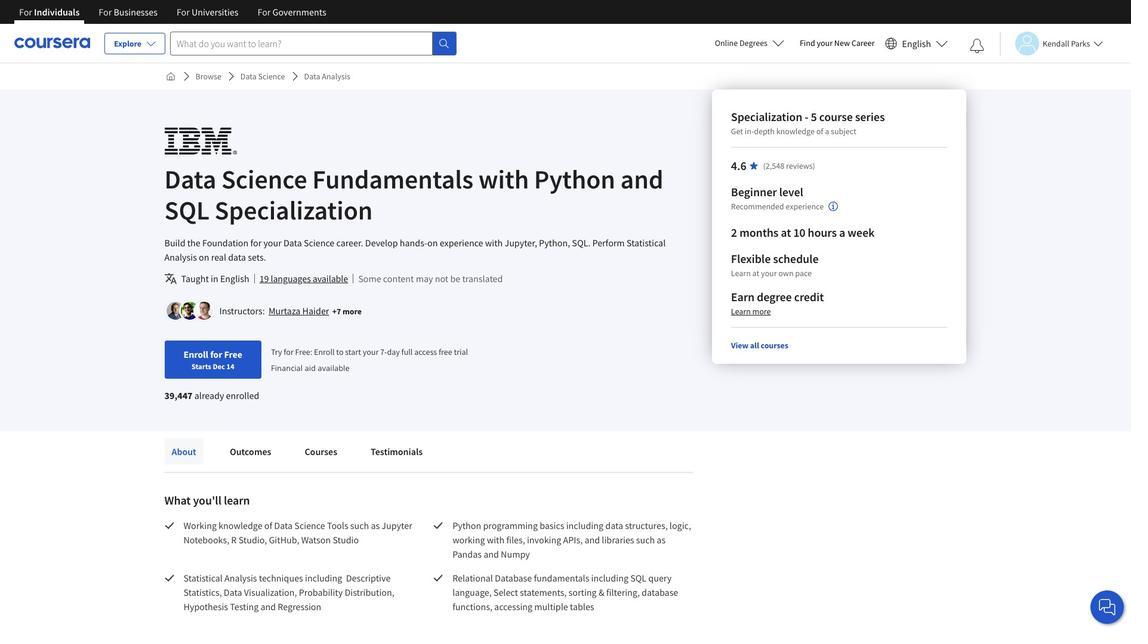 Task type: vqa. For each thing, say whether or not it's contained in the screenshot.
top data
yes



Task type: describe. For each thing, give the bounding box(es) containing it.
testimonials
[[371, 446, 423, 458]]

earn
[[731, 289, 755, 304]]

specialization inside data science fundamentals with python and sql specialization
[[215, 194, 373, 227]]

including for basics
[[566, 520, 603, 532]]

free
[[439, 347, 452, 358]]

data analysis
[[304, 71, 350, 82]]

course
[[819, 109, 853, 124]]

learn inside flexible schedule learn at your own pace
[[731, 268, 751, 279]]

tools
[[327, 520, 348, 532]]

as inside python programming basics including data structures, logic, working with files, invoking apis, and libraries such as pandas and numpy
[[657, 534, 666, 546]]

pandas
[[453, 549, 482, 560]]

4.6
[[731, 158, 746, 173]]

data inside python programming basics including data structures, logic, working with files, invoking apis, and libraries such as pandas and numpy
[[605, 520, 623, 532]]

10
[[793, 225, 805, 240]]

explore
[[114, 38, 141, 49]]

of inside working knowledge of data science tools such as jupyter notebooks, r studio, github, watson studio
[[264, 520, 272, 532]]

filtering,
[[606, 587, 640, 599]]

sql.
[[572, 237, 590, 249]]

libraries
[[602, 534, 634, 546]]

statistical analysis techniques including  descriptive statistics, data visualization, probability distribution, hypothesis testing and regression
[[184, 572, 396, 613]]

descriptive
[[346, 572, 391, 584]]

instructors:
[[219, 305, 265, 317]]

hours
[[808, 225, 837, 240]]

home image
[[166, 72, 175, 81]]

14
[[226, 362, 234, 371]]

banner navigation
[[10, 0, 336, 24]]

coursera image
[[14, 34, 90, 53]]

free
[[224, 349, 242, 361]]

19 languages available
[[259, 273, 348, 285]]

murtaza
[[269, 305, 300, 317]]

probability
[[299, 587, 343, 599]]

enroll inside enroll for free starts dec 14
[[184, 349, 208, 361]]

for businesses
[[99, 6, 158, 18]]

beginner level
[[731, 184, 803, 199]]

studio
[[333, 534, 359, 546]]

techniques
[[259, 572, 303, 584]]

level
[[779, 184, 803, 199]]

with inside data science fundamentals with python and sql specialization
[[478, 163, 529, 196]]

already
[[194, 390, 224, 402]]

new
[[834, 38, 850, 48]]

not
[[435, 273, 448, 285]]

haider
[[302, 305, 329, 317]]

learn more link
[[731, 306, 771, 317]]

your right find
[[817, 38, 833, 48]]

to
[[336, 347, 343, 358]]

try for free: enroll to start your 7-day full access free trial financial aid available
[[271, 347, 468, 374]]

some
[[358, 273, 381, 285]]

1 horizontal spatial on
[[427, 237, 438, 249]]

months
[[739, 225, 778, 240]]

kendall
[[1043, 38, 1069, 49]]

data inside statistical analysis techniques including  descriptive statistics, data visualization, probability distribution, hypothesis testing and regression
[[224, 587, 242, 599]]

statistical inside statistical analysis techniques including  descriptive statistics, data visualization, probability distribution, hypothesis testing and regression
[[184, 572, 223, 584]]

database
[[495, 572, 532, 584]]

dec
[[213, 362, 225, 371]]

github,
[[269, 534, 299, 546]]

relational
[[453, 572, 493, 584]]

science inside data science fundamentals with python and sql specialization
[[221, 163, 307, 196]]

browse link
[[191, 66, 226, 87]]

science inside working knowledge of data science tools such as jupyter notebooks, r studio, github, watson studio
[[294, 520, 325, 532]]

statistics,
[[184, 587, 222, 599]]

murtaza haider image
[[166, 302, 184, 320]]

english button
[[881, 24, 953, 63]]

science inside build the foundation for your data science career. develop hands-on experience with jupyter, python, sql. perform statistical analysis on real data sets.
[[304, 237, 334, 249]]

watson
[[301, 534, 331, 546]]

statements,
[[520, 587, 567, 599]]

businesses
[[114, 6, 158, 18]]

available inside try for free: enroll to start your 7-day full access free trial financial aid available
[[318, 363, 350, 374]]

about
[[172, 446, 196, 458]]

structures,
[[625, 520, 668, 532]]

(2,548
[[763, 161, 784, 171]]

outcomes
[[230, 446, 271, 458]]

information about difficulty level pre-requisites. image
[[829, 202, 838, 211]]

and inside statistical analysis techniques including  descriptive statistics, data visualization, probability distribution, hypothesis testing and regression
[[261, 601, 276, 613]]

develop
[[365, 237, 398, 249]]

data science link
[[236, 66, 290, 87]]

online degrees
[[715, 38, 768, 48]]

-
[[805, 109, 808, 124]]

19
[[259, 273, 269, 285]]

individuals
[[34, 6, 80, 18]]

recommended experience
[[731, 201, 824, 212]]

credit
[[794, 289, 824, 304]]

and inside data science fundamentals with python and sql specialization
[[620, 163, 663, 196]]

starts
[[191, 362, 211, 371]]

explore button
[[104, 33, 165, 54]]

some content may not be translated
[[358, 273, 503, 285]]

murtaza haider link
[[269, 305, 329, 317]]

as inside working knowledge of data science tools such as jupyter notebooks, r studio, github, watson studio
[[371, 520, 380, 532]]

for for universities
[[177, 6, 190, 18]]

joseph santarcangelo image
[[195, 302, 213, 320]]

fundamentals
[[534, 572, 589, 584]]

including for fundamentals
[[591, 572, 628, 584]]

sql inside data science fundamentals with python and sql specialization
[[164, 194, 209, 227]]

outcomes link
[[223, 439, 278, 465]]

basics
[[540, 520, 564, 532]]

sql inside the relational database fundamentals including sql query language, select statements, sorting & filtering, database functions, accessing multiple tables
[[630, 572, 646, 584]]

notebooks,
[[184, 534, 229, 546]]

translated
[[462, 273, 503, 285]]

reviews)
[[786, 161, 815, 171]]

experience inside build the foundation for your data science career. develop hands-on experience with jupyter, python, sql. perform statistical analysis on real data sets.
[[440, 237, 483, 249]]

r
[[231, 534, 237, 546]]

degree
[[757, 289, 792, 304]]

such inside working knowledge of data science tools such as jupyter notebooks, r studio, github, watson studio
[[350, 520, 369, 532]]

39,447 already enrolled
[[164, 390, 259, 402]]

online degrees button
[[705, 30, 794, 56]]

analysis for statistical analysis techniques including  descriptive statistics, data visualization, probability distribution, hypothesis testing and regression
[[224, 572, 257, 584]]

free:
[[295, 347, 312, 358]]

series
[[855, 109, 885, 124]]



Task type: locate. For each thing, give the bounding box(es) containing it.
learn down flexible
[[731, 268, 751, 279]]

0 horizontal spatial a
[[825, 126, 829, 137]]

1 horizontal spatial sql
[[630, 572, 646, 584]]

1 horizontal spatial statistical
[[627, 237, 666, 249]]

for up dec
[[210, 349, 222, 361]]

get
[[731, 126, 743, 137]]

1 horizontal spatial for
[[250, 237, 262, 249]]

jupyter,
[[505, 237, 537, 249]]

1 vertical spatial knowledge
[[219, 520, 262, 532]]

numpy
[[501, 549, 530, 560]]

trial
[[454, 347, 468, 358]]

for right the try
[[284, 347, 294, 358]]

for
[[250, 237, 262, 249], [284, 347, 294, 358], [210, 349, 222, 361]]

1 horizontal spatial data
[[605, 520, 623, 532]]

data up testing
[[224, 587, 242, 599]]

find
[[800, 38, 815, 48]]

data inside build the foundation for your data science career. develop hands-on experience with jupyter, python, sql. perform statistical analysis on real data sets.
[[283, 237, 302, 249]]

1 vertical spatial experience
[[440, 237, 483, 249]]

0 horizontal spatial of
[[264, 520, 272, 532]]

your
[[817, 38, 833, 48], [263, 237, 282, 249], [761, 268, 777, 279], [363, 347, 379, 358]]

1 horizontal spatial english
[[902, 37, 931, 49]]

0 vertical spatial statistical
[[627, 237, 666, 249]]

on up "some content may not be translated"
[[427, 237, 438, 249]]

for inside try for free: enroll to start your 7-day full access free trial financial aid available
[[284, 347, 294, 358]]

the
[[187, 237, 200, 249]]

1 vertical spatial at
[[752, 268, 759, 279]]

0 vertical spatial english
[[902, 37, 931, 49]]

all
[[750, 340, 759, 351]]

enroll for free starts dec 14
[[184, 349, 242, 371]]

a inside "specialization - 5 course series get in-depth knowledge of a subject"
[[825, 126, 829, 137]]

english right in
[[220, 273, 249, 285]]

career.
[[336, 237, 363, 249]]

analysis inside build the foundation for your data science career. develop hands-on experience with jupyter, python, sql. perform statistical analysis on real data sets.
[[164, 251, 197, 263]]

sorting
[[569, 587, 597, 599]]

1 more from the left
[[343, 306, 362, 317]]

including inside statistical analysis techniques including  descriptive statistics, data visualization, probability distribution, hypothesis testing and regression
[[305, 572, 342, 584]]

with inside python programming basics including data structures, logic, working with files, invoking apis, and libraries such as pandas and numpy
[[487, 534, 504, 546]]

data right browse link
[[240, 71, 257, 82]]

1 horizontal spatial specialization
[[731, 109, 802, 124]]

view all courses link
[[731, 340, 788, 351]]

your inside build the foundation for your data science career. develop hands-on experience with jupyter, python, sql. perform statistical analysis on real data sets.
[[263, 237, 282, 249]]

0 vertical spatial available
[[313, 273, 348, 285]]

data up github,
[[274, 520, 293, 532]]

0 horizontal spatial enroll
[[184, 349, 208, 361]]

knowledge up the r
[[219, 520, 262, 532]]

1 horizontal spatial a
[[839, 225, 845, 240]]

knowledge inside working knowledge of data science tools such as jupyter notebooks, r studio, github, watson studio
[[219, 520, 262, 532]]

0 horizontal spatial analysis
[[164, 251, 197, 263]]

1 horizontal spatial python
[[534, 163, 615, 196]]

your up sets.
[[263, 237, 282, 249]]

1 vertical spatial python
[[453, 520, 481, 532]]

2 learn from the top
[[731, 306, 751, 317]]

more
[[343, 306, 362, 317], [752, 306, 771, 317]]

courses
[[761, 340, 788, 351]]

view all courses
[[731, 340, 788, 351]]

0 vertical spatial at
[[781, 225, 791, 240]]

your left the 7-
[[363, 347, 379, 358]]

0 horizontal spatial specialization
[[215, 194, 373, 227]]

in
[[211, 273, 218, 285]]

0 vertical spatial a
[[825, 126, 829, 137]]

including up &
[[591, 572, 628, 584]]

courses
[[305, 446, 337, 458]]

data up the libraries
[[605, 520, 623, 532]]

0 vertical spatial analysis
[[322, 71, 350, 82]]

1 vertical spatial statistical
[[184, 572, 223, 584]]

more down the degree at the right top
[[752, 306, 771, 317]]

0 horizontal spatial on
[[199, 251, 209, 263]]

including for techniques
[[305, 572, 342, 584]]

python
[[534, 163, 615, 196], [453, 520, 481, 532]]

query
[[648, 572, 672, 584]]

7-
[[380, 347, 387, 358]]

1 vertical spatial as
[[657, 534, 666, 546]]

for left 'universities'
[[177, 6, 190, 18]]

hands-
[[400, 237, 427, 249]]

2 horizontal spatial analysis
[[322, 71, 350, 82]]

working
[[453, 534, 485, 546]]

your inside flexible schedule learn at your own pace
[[761, 268, 777, 279]]

4 for from the left
[[258, 6, 271, 18]]

learn down earn
[[731, 306, 751, 317]]

studio,
[[239, 534, 267, 546]]

flexible
[[731, 251, 771, 266]]

for left governments
[[258, 6, 271, 18]]

your inside try for free: enroll to start your 7-day full access free trial financial aid available
[[363, 347, 379, 358]]

language,
[[453, 587, 492, 599]]

data science
[[240, 71, 285, 82]]

1 vertical spatial with
[[485, 237, 503, 249]]

learn
[[731, 268, 751, 279], [731, 306, 751, 317]]

python inside data science fundamentals with python and sql specialization
[[534, 163, 615, 196]]

chat with us image
[[1098, 598, 1117, 617]]

statistical right "perform"
[[627, 237, 666, 249]]

sql up the
[[164, 194, 209, 227]]

on left real
[[199, 251, 209, 263]]

0 horizontal spatial more
[[343, 306, 362, 317]]

for inside enroll for free starts dec 14
[[210, 349, 222, 361]]

testing
[[230, 601, 259, 613]]

1 vertical spatial learn
[[731, 306, 751, 317]]

enroll
[[314, 347, 335, 358], [184, 349, 208, 361]]

data up languages
[[283, 237, 302, 249]]

enroll left to
[[314, 347, 335, 358]]

your left own
[[761, 268, 777, 279]]

python,
[[539, 237, 570, 249]]

What do you want to learn? text field
[[170, 31, 433, 55]]

1 vertical spatial such
[[636, 534, 655, 546]]

specialization inside "specialization - 5 course series get in-depth knowledge of a subject"
[[731, 109, 802, 124]]

for left businesses
[[99, 6, 112, 18]]

regression
[[278, 601, 321, 613]]

english inside button
[[902, 37, 931, 49]]

available down to
[[318, 363, 350, 374]]

data
[[240, 71, 257, 82], [304, 71, 320, 82], [164, 163, 216, 196], [283, 237, 302, 249], [274, 520, 293, 532], [224, 587, 242, 599]]

analysis down build
[[164, 251, 197, 263]]

find your new career link
[[794, 36, 881, 51]]

data inside data science fundamentals with python and sql specialization
[[164, 163, 216, 196]]

degrees
[[739, 38, 768, 48]]

0 horizontal spatial for
[[210, 349, 222, 361]]

0 horizontal spatial knowledge
[[219, 520, 262, 532]]

including
[[566, 520, 603, 532], [305, 572, 342, 584], [591, 572, 628, 584]]

for for businesses
[[99, 6, 112, 18]]

more right +7
[[343, 306, 362, 317]]

data down what do you want to learn? text box
[[304, 71, 320, 82]]

experience up be
[[440, 237, 483, 249]]

0 horizontal spatial sql
[[164, 194, 209, 227]]

0 horizontal spatial english
[[220, 273, 249, 285]]

at down flexible
[[752, 268, 759, 279]]

1 horizontal spatial analysis
[[224, 572, 257, 584]]

0 horizontal spatial python
[[453, 520, 481, 532]]

for for governments
[[258, 6, 271, 18]]

1 horizontal spatial such
[[636, 534, 655, 546]]

for left individuals
[[19, 6, 32, 18]]

analysis down what do you want to learn? text box
[[322, 71, 350, 82]]

start
[[345, 347, 361, 358]]

depth
[[754, 126, 775, 137]]

data inside build the foundation for your data science career. develop hands-on experience with jupyter, python, sql. perform statistical analysis on real data sets.
[[228, 251, 246, 263]]

with inside build the foundation for your data science career. develop hands-on experience with jupyter, python, sql. perform statistical analysis on real data sets.
[[485, 237, 503, 249]]

courses link
[[297, 439, 344, 465]]

3 for from the left
[[177, 6, 190, 18]]

available up +7
[[313, 273, 348, 285]]

1 vertical spatial analysis
[[164, 251, 197, 263]]

parks
[[1071, 38, 1090, 49]]

0 vertical spatial learn
[[731, 268, 751, 279]]

aid
[[305, 363, 316, 374]]

1 horizontal spatial enroll
[[314, 347, 335, 358]]

1 vertical spatial specialization
[[215, 194, 373, 227]]

statistical up statistics,
[[184, 572, 223, 584]]

languages
[[271, 273, 311, 285]]

2 more from the left
[[752, 306, 771, 317]]

data inside 'link'
[[304, 71, 320, 82]]

0 horizontal spatial such
[[350, 520, 369, 532]]

1 learn from the top
[[731, 268, 751, 279]]

of inside "specialization - 5 course series get in-depth knowledge of a subject"
[[816, 126, 823, 137]]

0 vertical spatial python
[[534, 163, 615, 196]]

perform
[[592, 237, 625, 249]]

browse
[[195, 71, 221, 82]]

what you'll learn
[[164, 493, 250, 508]]

0 vertical spatial specialization
[[731, 109, 802, 124]]

None search field
[[170, 31, 457, 55]]

1 vertical spatial sql
[[630, 572, 646, 584]]

1 horizontal spatial at
[[781, 225, 791, 240]]

statistical inside build the foundation for your data science career. develop hands-on experience with jupyter, python, sql. perform statistical analysis on real data sets.
[[627, 237, 666, 249]]

including inside the relational database fundamentals including sql query language, select statements, sorting & filtering, database functions, accessing multiple tables
[[591, 572, 628, 584]]

english right 'career'
[[902, 37, 931, 49]]

such inside python programming basics including data structures, logic, working with files, invoking apis, and libraries such as pandas and numpy
[[636, 534, 655, 546]]

1 vertical spatial a
[[839, 225, 845, 240]]

for up sets.
[[250, 237, 262, 249]]

sql up filtering,
[[630, 572, 646, 584]]

of down the 5
[[816, 126, 823, 137]]

own
[[778, 268, 794, 279]]

recommended
[[731, 201, 784, 212]]

data inside working knowledge of data science tools such as jupyter notebooks, r studio, github, watson studio
[[274, 520, 293, 532]]

about link
[[164, 439, 203, 465]]

1 vertical spatial of
[[264, 520, 272, 532]]

more inside 'earn degree credit learn more'
[[752, 306, 771, 317]]

logic,
[[670, 520, 691, 532]]

analysis for data analysis
[[322, 71, 350, 82]]

2 vertical spatial analysis
[[224, 572, 257, 584]]

visualization,
[[244, 587, 297, 599]]

1 for from the left
[[19, 6, 32, 18]]

0 vertical spatial experience
[[786, 201, 824, 212]]

enroll inside try for free: enroll to start your 7-day full access free trial financial aid available
[[314, 347, 335, 358]]

relational database fundamentals including sql query language, select statements, sorting & filtering, database functions, accessing multiple tables
[[453, 572, 680, 613]]

1 horizontal spatial experience
[[786, 201, 824, 212]]

5
[[811, 109, 817, 124]]

for individuals
[[19, 6, 80, 18]]

select
[[494, 587, 518, 599]]

including up probability
[[305, 572, 342, 584]]

as
[[371, 520, 380, 532], [657, 534, 666, 546]]

access
[[414, 347, 437, 358]]

at inside flexible schedule learn at your own pace
[[752, 268, 759, 279]]

including up apis,
[[566, 520, 603, 532]]

0 horizontal spatial at
[[752, 268, 759, 279]]

0 vertical spatial with
[[478, 163, 529, 196]]

specialization up sets.
[[215, 194, 373, 227]]

data right real
[[228, 251, 246, 263]]

more for haider
[[343, 306, 362, 317]]

19 languages available button
[[259, 272, 348, 286]]

learn inside 'earn degree credit learn more'
[[731, 306, 751, 317]]

jupyter
[[382, 520, 412, 532]]

as left jupyter
[[371, 520, 380, 532]]

content
[[383, 273, 414, 285]]

invoking
[[527, 534, 561, 546]]

1 horizontal spatial more
[[752, 306, 771, 317]]

analysis inside statistical analysis techniques including  descriptive statistics, data visualization, probability distribution, hypothesis testing and regression
[[224, 572, 257, 584]]

2 horizontal spatial for
[[284, 347, 294, 358]]

analysis inside 'link'
[[322, 71, 350, 82]]

week
[[848, 225, 875, 240]]

including inside python programming basics including data structures, logic, working with files, invoking apis, and libraries such as pandas and numpy
[[566, 520, 603, 532]]

such up studio
[[350, 520, 369, 532]]

kendall parks button
[[1000, 31, 1103, 55]]

show notifications image
[[970, 39, 984, 53]]

be
[[450, 273, 460, 285]]

accessing
[[494, 601, 532, 613]]

instructors: murtaza haider +7 more
[[219, 305, 362, 317]]

0 vertical spatial as
[[371, 520, 380, 532]]

financial aid available button
[[271, 363, 350, 374]]

analysis up testing
[[224, 572, 257, 584]]

0 horizontal spatial statistical
[[184, 572, 223, 584]]

2 vertical spatial with
[[487, 534, 504, 546]]

taught
[[181, 273, 209, 285]]

for for try for free: enroll to start your 7-day full access free trial
[[284, 347, 294, 358]]

a left week on the right top of page
[[839, 225, 845, 240]]

career
[[852, 38, 875, 48]]

0 horizontal spatial data
[[228, 251, 246, 263]]

2
[[731, 225, 737, 240]]

science inside data science link
[[258, 71, 285, 82]]

0 horizontal spatial experience
[[440, 237, 483, 249]]

such down structures,
[[636, 534, 655, 546]]

0 vertical spatial on
[[427, 237, 438, 249]]

knowledge inside "specialization - 5 course series get in-depth knowledge of a subject"
[[776, 126, 815, 137]]

as down structures,
[[657, 534, 666, 546]]

ibm image
[[164, 128, 237, 155]]

functions,
[[453, 601, 492, 613]]

1 horizontal spatial as
[[657, 534, 666, 546]]

1 vertical spatial data
[[605, 520, 623, 532]]

for inside build the foundation for your data science career. develop hands-on experience with jupyter, python, sql. perform statistical analysis on real data sets.
[[250, 237, 262, 249]]

files,
[[506, 534, 525, 546]]

&
[[599, 587, 604, 599]]

at left 10
[[781, 225, 791, 240]]

enroll up starts
[[184, 349, 208, 361]]

2 for from the left
[[99, 6, 112, 18]]

build the foundation for your data science career. develop hands-on experience with jupyter, python, sql. perform statistical analysis on real data sets.
[[164, 237, 666, 263]]

available inside button
[[313, 273, 348, 285]]

romeo kienzler image
[[181, 302, 198, 320]]

0 vertical spatial such
[[350, 520, 369, 532]]

1 horizontal spatial of
[[816, 126, 823, 137]]

1 horizontal spatial knowledge
[[776, 126, 815, 137]]

python inside python programming basics including data structures, logic, working with files, invoking apis, and libraries such as pandas and numpy
[[453, 520, 481, 532]]

0 vertical spatial sql
[[164, 194, 209, 227]]

of up studio,
[[264, 520, 272, 532]]

specialization
[[731, 109, 802, 124], [215, 194, 373, 227]]

0 vertical spatial data
[[228, 251, 246, 263]]

may
[[416, 273, 433, 285]]

more inside instructors: murtaza haider +7 more
[[343, 306, 362, 317]]

39,447
[[164, 390, 193, 402]]

more for credit
[[752, 306, 771, 317]]

english
[[902, 37, 931, 49], [220, 273, 249, 285]]

knowledge down -
[[776, 126, 815, 137]]

what
[[164, 493, 191, 508]]

data down ibm image
[[164, 163, 216, 196]]

1 vertical spatial available
[[318, 363, 350, 374]]

for for individuals
[[19, 6, 32, 18]]

for for enroll for free
[[210, 349, 222, 361]]

0 vertical spatial knowledge
[[776, 126, 815, 137]]

specialization up depth
[[731, 109, 802, 124]]

0 vertical spatial of
[[816, 126, 823, 137]]

0 horizontal spatial as
[[371, 520, 380, 532]]

1 vertical spatial english
[[220, 273, 249, 285]]

learn
[[224, 493, 250, 508]]

schedule
[[773, 251, 819, 266]]

experience down level at the right of page
[[786, 201, 824, 212]]

1 vertical spatial on
[[199, 251, 209, 263]]

a left subject
[[825, 126, 829, 137]]



